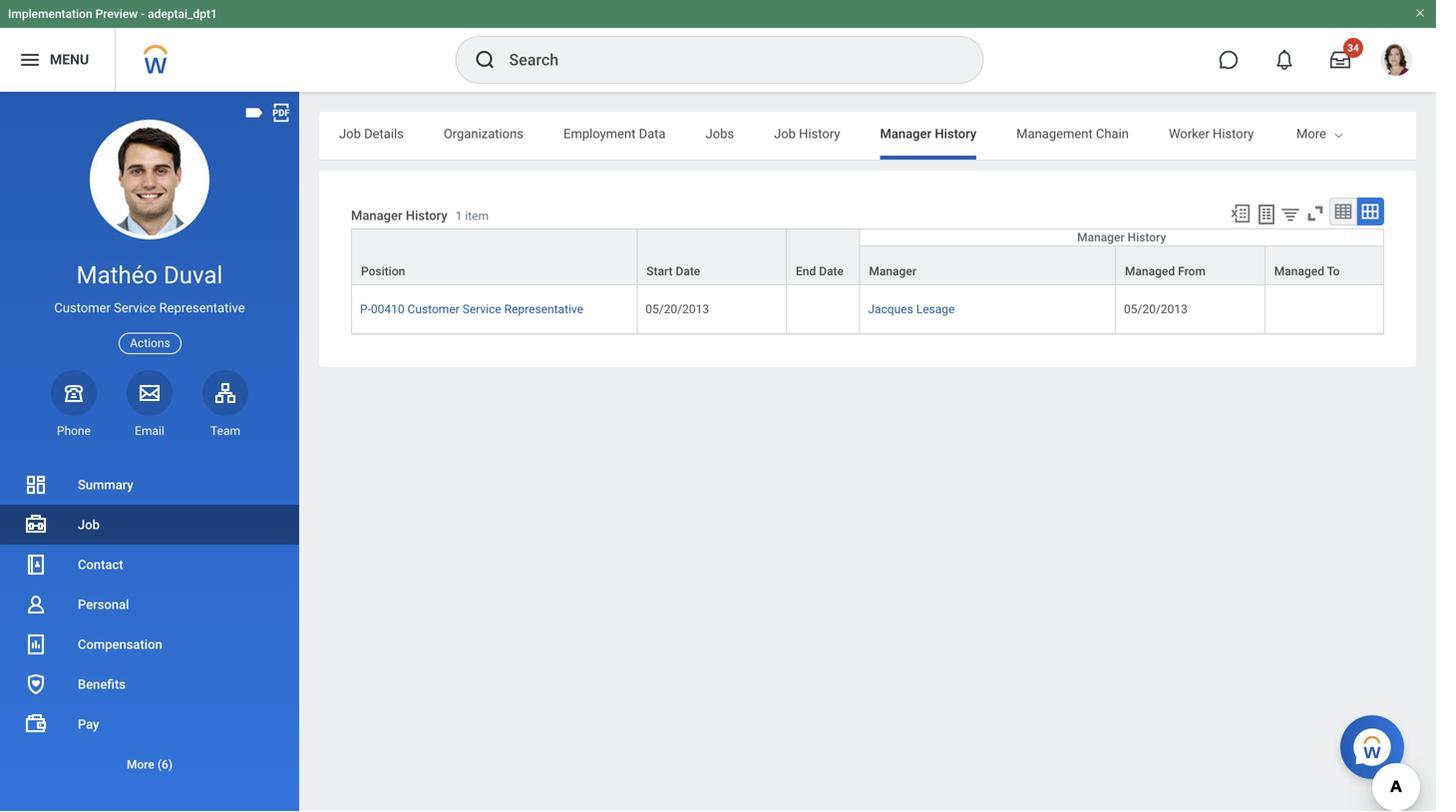 Task type: describe. For each thing, give the bounding box(es) containing it.
end date
[[796, 264, 844, 278]]

pay image
[[24, 712, 48, 736]]

pay link
[[0, 704, 299, 744]]

navigation pane region
[[0, 92, 299, 811]]

team mathéo duval element
[[203, 423, 248, 439]]

inbox large image
[[1331, 50, 1351, 70]]

manager inside tab list
[[880, 126, 932, 141]]

export to excel image
[[1230, 203, 1252, 224]]

00410
[[371, 302, 405, 316]]

expand table image
[[1361, 202, 1381, 221]]

summary link
[[0, 465, 299, 505]]

2 cell from the left
[[1266, 285, 1385, 334]]

personal
[[78, 597, 129, 612]]

more for more (6)
[[127, 758, 154, 772]]

job image
[[24, 513, 48, 537]]

personal image
[[24, 593, 48, 616]]

duval
[[164, 261, 223, 289]]

export to worksheets image
[[1255, 203, 1279, 226]]

from
[[1178, 264, 1206, 278]]

start date
[[647, 264, 701, 278]]

start date button
[[638, 230, 786, 284]]

chain
[[1096, 126, 1129, 141]]

actions
[[130, 336, 170, 350]]

more (6) button
[[0, 744, 299, 784]]

representative inside navigation pane region
[[159, 300, 245, 315]]

worker
[[1169, 126, 1210, 141]]

manager up position
[[351, 208, 403, 223]]

timeline
[[1294, 126, 1344, 141]]

row containing p-00410 customer service representative
[[351, 285, 1385, 334]]

date for end date
[[819, 264, 844, 278]]

notifications large image
[[1275, 50, 1295, 70]]

managed for managed to
[[1275, 264, 1325, 278]]

personal link
[[0, 585, 299, 624]]

compensation image
[[24, 632, 48, 656]]

job for job details
[[339, 126, 361, 141]]

profile logan mcneil image
[[1381, 44, 1413, 80]]

(6)
[[157, 758, 173, 772]]

row containing manager history
[[351, 229, 1385, 285]]

1 cell from the left
[[787, 285, 860, 334]]

service inside navigation pane region
[[114, 300, 156, 315]]

job for job history
[[774, 126, 796, 141]]

compensation link
[[0, 624, 299, 664]]

p-00410 customer service representative
[[360, 302, 584, 316]]

position
[[361, 264, 405, 278]]

tab list containing job details
[[319, 112, 1436, 160]]

tag image
[[243, 102, 265, 124]]

adeptai_dpt1
[[148, 7, 217, 21]]

implementation
[[8, 7, 92, 21]]

worker history
[[1169, 126, 1254, 141]]

email
[[135, 424, 164, 438]]

email button
[[127, 370, 173, 439]]

management
[[1017, 126, 1093, 141]]

benefits image
[[24, 672, 48, 696]]

actions button
[[119, 333, 181, 354]]

team
[[210, 424, 240, 438]]

management chain
[[1017, 126, 1129, 141]]

summary image
[[24, 473, 48, 497]]

justify image
[[18, 48, 42, 72]]

fullscreen image
[[1305, 203, 1327, 224]]

managed for managed from
[[1125, 264, 1175, 278]]

mathéo duval
[[76, 261, 223, 289]]

p-00410 customer service representative link
[[360, 298, 584, 316]]

to
[[1327, 264, 1340, 278]]

select to filter grid data image
[[1280, 204, 1302, 224]]

lesage
[[916, 302, 955, 316]]

service inside "p-00410 customer service representative" link
[[463, 302, 501, 316]]

customer inside "p-00410 customer service representative" link
[[408, 302, 460, 316]]

end
[[796, 264, 816, 278]]

end date button
[[787, 230, 859, 284]]

more (6) button
[[0, 753, 299, 777]]

details
[[364, 126, 404, 141]]

manager inside manager popup button
[[869, 264, 917, 278]]

date for start date
[[676, 264, 701, 278]]

compensation
[[78, 637, 162, 652]]

2 05/20/2013 from the left
[[1124, 302, 1188, 316]]



Task type: vqa. For each thing, say whether or not it's contained in the screenshot.
Pay link
yes



Task type: locate. For each thing, give the bounding box(es) containing it.
3 row from the top
[[351, 285, 1385, 334]]

managed left the to
[[1275, 264, 1325, 278]]

row
[[351, 229, 1385, 285], [351, 245, 1385, 285], [351, 285, 1385, 334]]

service
[[114, 300, 156, 315], [463, 302, 501, 316]]

customer down mathéo
[[54, 300, 111, 315]]

phone
[[57, 424, 91, 438]]

date right start
[[676, 264, 701, 278]]

mail image
[[138, 381, 162, 405]]

0 vertical spatial manager history
[[880, 126, 977, 141]]

more left (6)
[[127, 758, 154, 772]]

date
[[676, 264, 701, 278], [819, 264, 844, 278]]

jacques lesage
[[868, 302, 955, 316]]

job link
[[0, 505, 299, 545]]

1 vertical spatial more
[[127, 758, 154, 772]]

implementation preview -   adeptai_dpt1
[[8, 7, 217, 21]]

toolbar
[[1221, 198, 1385, 229]]

contact image
[[24, 553, 48, 577]]

2 horizontal spatial job
[[774, 126, 796, 141]]

1 row from the top
[[351, 229, 1385, 285]]

managed from
[[1125, 264, 1206, 278]]

manager history button
[[860, 230, 1384, 245]]

1 vertical spatial manager history
[[1077, 231, 1166, 244]]

preview
[[95, 7, 138, 21]]

additiona
[[1384, 126, 1436, 141]]

cell down the to
[[1266, 285, 1385, 334]]

34 button
[[1319, 38, 1364, 82]]

history inside popup button
[[1128, 231, 1166, 244]]

job
[[339, 126, 361, 141], [774, 126, 796, 141], [78, 517, 100, 532]]

representative down duval
[[159, 300, 245, 315]]

list containing summary
[[0, 465, 299, 784]]

0 horizontal spatial customer
[[54, 300, 111, 315]]

job inside job link
[[78, 517, 100, 532]]

summary
[[78, 477, 133, 492]]

service down mathéo duval
[[114, 300, 156, 315]]

job right jobs
[[774, 126, 796, 141]]

1 horizontal spatial customer
[[408, 302, 460, 316]]

more for more
[[1297, 126, 1327, 141]]

pay
[[78, 717, 99, 732]]

search image
[[473, 48, 497, 72]]

position button
[[352, 230, 637, 284]]

managed to
[[1275, 264, 1340, 278]]

0 horizontal spatial more
[[127, 758, 154, 772]]

0 horizontal spatial cell
[[787, 285, 860, 334]]

date right end
[[819, 264, 844, 278]]

customer
[[54, 300, 111, 315], [408, 302, 460, 316]]

email mathéo duval element
[[127, 423, 173, 439]]

jacques lesage link
[[868, 298, 955, 316]]

view printable version (pdf) image
[[270, 102, 292, 124]]

service down 'position' popup button
[[463, 302, 501, 316]]

customer inside navigation pane region
[[54, 300, 111, 315]]

managed left from
[[1125, 264, 1175, 278]]

34
[[1348, 42, 1359, 54]]

05/20/2013 down managed from
[[1124, 302, 1188, 316]]

job up contact
[[78, 517, 100, 532]]

1 managed from the left
[[1125, 264, 1175, 278]]

item
[[465, 209, 489, 223]]

managed
[[1125, 264, 1175, 278], [1275, 264, 1325, 278]]

1 05/20/2013 from the left
[[646, 302, 709, 316]]

organizations
[[444, 126, 524, 141]]

0 vertical spatial more
[[1297, 126, 1327, 141]]

-
[[141, 7, 145, 21]]

job history
[[774, 126, 840, 141]]

more inside dropdown button
[[127, 758, 154, 772]]

menu button
[[0, 28, 115, 92]]

1 horizontal spatial job
[[339, 126, 361, 141]]

contact
[[78, 557, 123, 572]]

0 horizontal spatial managed
[[1125, 264, 1175, 278]]

menu banner
[[0, 0, 1436, 92]]

customer right '00410'
[[408, 302, 460, 316]]

manager inside manager history popup button
[[1077, 231, 1125, 244]]

manager history 1 item
[[351, 208, 489, 223]]

employment
[[564, 126, 636, 141]]

job details
[[339, 126, 404, 141]]

mathéo
[[76, 261, 158, 289]]

1 horizontal spatial managed
[[1275, 264, 1325, 278]]

jacques
[[868, 302, 914, 316]]

manager up managed from popup button
[[1077, 231, 1125, 244]]

row containing manager
[[351, 245, 1385, 285]]

representative down 'position' popup button
[[504, 302, 584, 316]]

05/20/2013
[[646, 302, 709, 316], [1124, 302, 1188, 316]]

Search Workday  search field
[[509, 38, 942, 82]]

phone button
[[51, 370, 97, 439]]

employment data
[[564, 126, 666, 141]]

managed from button
[[1116, 246, 1265, 284]]

manager button
[[860, 246, 1115, 284]]

1 horizontal spatial more
[[1297, 126, 1327, 141]]

0 horizontal spatial job
[[78, 517, 100, 532]]

representative
[[159, 300, 245, 315], [504, 302, 584, 316]]

2 date from the left
[[819, 264, 844, 278]]

1 horizontal spatial date
[[819, 264, 844, 278]]

more (6)
[[127, 758, 173, 772]]

view team image
[[213, 381, 237, 405]]

0 horizontal spatial 05/20/2013
[[646, 302, 709, 316]]

1 date from the left
[[676, 264, 701, 278]]

phone mathéo duval element
[[51, 423, 97, 439]]

phone image
[[60, 381, 88, 405]]

team link
[[203, 370, 248, 439]]

1
[[456, 209, 462, 223]]

manager history inside popup button
[[1077, 231, 1166, 244]]

05/20/2013 down start date
[[646, 302, 709, 316]]

customer service representative
[[54, 300, 245, 315]]

table image
[[1334, 202, 1354, 221]]

more
[[1297, 126, 1327, 141], [127, 758, 154, 772]]

contact link
[[0, 545, 299, 585]]

0 horizontal spatial representative
[[159, 300, 245, 315]]

jobs
[[706, 126, 734, 141]]

cell
[[787, 285, 860, 334], [1266, 285, 1385, 334]]

0 horizontal spatial manager history
[[880, 126, 977, 141]]

history
[[799, 126, 840, 141], [935, 126, 977, 141], [1213, 126, 1254, 141], [406, 208, 448, 223], [1128, 231, 1166, 244]]

cell down end date
[[787, 285, 860, 334]]

tab list
[[319, 112, 1436, 160]]

benefits link
[[0, 664, 299, 704]]

2 row from the top
[[351, 245, 1385, 285]]

1 horizontal spatial manager history
[[1077, 231, 1166, 244]]

1 horizontal spatial 05/20/2013
[[1124, 302, 1188, 316]]

close environment banner image
[[1415, 7, 1427, 19]]

0 horizontal spatial date
[[676, 264, 701, 278]]

0 horizontal spatial service
[[114, 300, 156, 315]]

manager history
[[880, 126, 977, 141], [1077, 231, 1166, 244]]

manager
[[880, 126, 932, 141], [351, 208, 403, 223], [1077, 231, 1125, 244], [869, 264, 917, 278]]

start
[[647, 264, 673, 278]]

manager right job history
[[880, 126, 932, 141]]

1 horizontal spatial cell
[[1266, 285, 1385, 334]]

1 horizontal spatial service
[[463, 302, 501, 316]]

benefits
[[78, 677, 126, 692]]

data
[[639, 126, 666, 141]]

job left details
[[339, 126, 361, 141]]

list
[[0, 465, 299, 784]]

1 horizontal spatial representative
[[504, 302, 584, 316]]

managed to button
[[1266, 246, 1384, 284]]

2 managed from the left
[[1275, 264, 1325, 278]]

p-
[[360, 302, 371, 316]]

more down 34 "button" at the top of page
[[1297, 126, 1327, 141]]

manager up the jacques
[[869, 264, 917, 278]]

menu
[[50, 51, 89, 68]]



